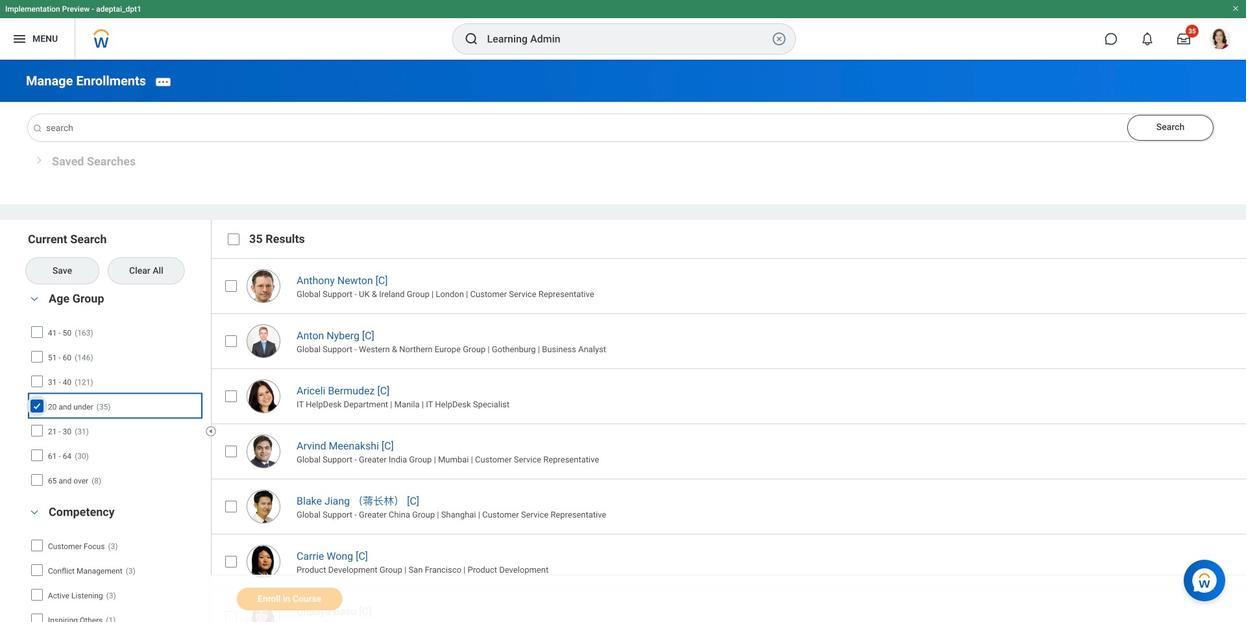 Task type: vqa. For each thing, say whether or not it's contained in the screenshot.
x small image
no



Task type: locate. For each thing, give the bounding box(es) containing it.
1 vertical spatial tree
[[30, 535, 200, 622]]

None search field
[[26, 114, 1214, 142]]

notifications large image
[[1141, 32, 1154, 45]]

7 list item from the top
[[211, 590, 1246, 622]]

profile logan mcneil image
[[1210, 29, 1231, 52]]

list item
[[211, 258, 1246, 314], [211, 314, 1246, 369], [211, 369, 1246, 424], [211, 424, 1246, 479], [211, 479, 1246, 534], [211, 534, 1246, 590], [211, 590, 1246, 622]]

0 vertical spatial group
[[26, 290, 204, 494]]

4 list item from the top
[[211, 424, 1246, 479]]

banner
[[0, 0, 1246, 60]]

0 vertical spatial tree
[[29, 322, 200, 492]]

main content
[[0, 60, 1246, 622]]

1 group from the top
[[26, 290, 204, 494]]

search image
[[32, 123, 43, 134]]

close environment banner image
[[1232, 5, 1240, 12]]

Manage Enrollments text field
[[28, 114, 1214, 142]]

1 vertical spatial group
[[26, 504, 204, 622]]

tree for chevron down icon
[[29, 322, 200, 492]]

Search Workday  search field
[[487, 25, 769, 53]]

group
[[26, 290, 204, 494], [26, 504, 204, 622]]

inbox large image
[[1177, 32, 1190, 45]]

check small image
[[29, 399, 45, 414]]

tree
[[29, 322, 200, 492], [30, 535, 200, 622]]



Task type: describe. For each thing, give the bounding box(es) containing it.
justify image
[[12, 31, 27, 47]]

tree for chevron down image
[[30, 535, 200, 622]]

1 list item from the top
[[211, 258, 1246, 314]]

filter search field
[[26, 232, 213, 622]]

5 list item from the top
[[211, 479, 1246, 534]]

x circle image
[[771, 31, 787, 47]]

2 list item from the top
[[211, 314, 1246, 369]]

chevron down image
[[27, 508, 42, 517]]

chevron down image
[[27, 295, 42, 304]]

search image
[[464, 31, 479, 47]]

2 group from the top
[[26, 504, 204, 622]]

3 list item from the top
[[211, 369, 1246, 424]]

6 list item from the top
[[211, 534, 1246, 590]]



